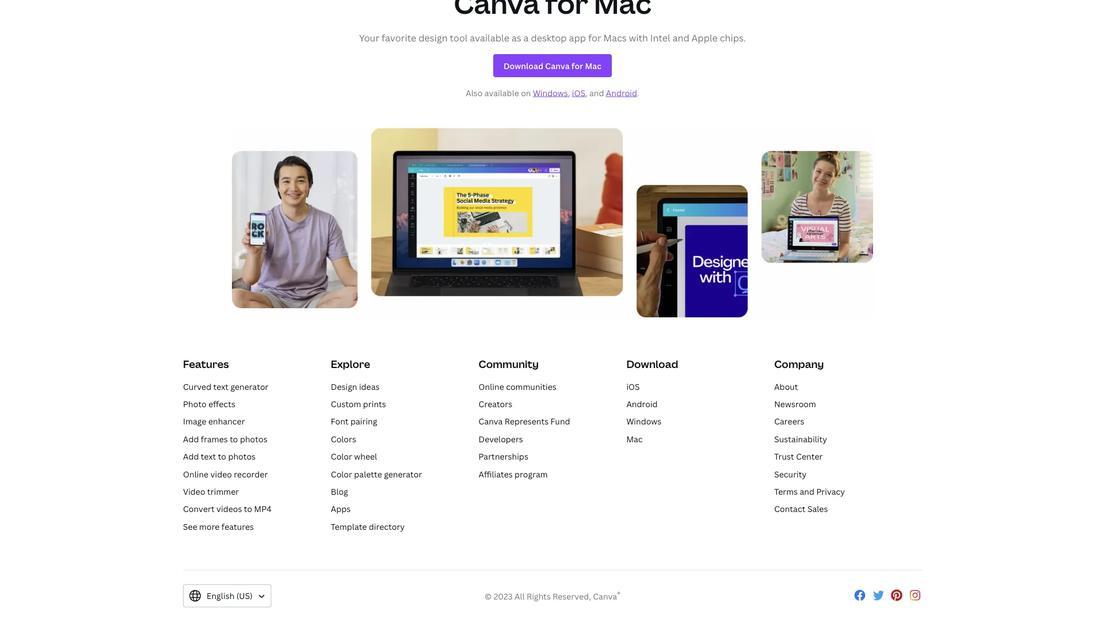 Task type: locate. For each thing, give the bounding box(es) containing it.
ios link right on
[[572, 88, 586, 98]]

0 horizontal spatial generator
[[231, 381, 269, 392]]

0 vertical spatial ios
[[572, 88, 586, 98]]

english (us)
[[207, 591, 253, 601]]

0 vertical spatial online
[[479, 381, 504, 392]]

creators link
[[479, 399, 513, 410]]

0 vertical spatial color
[[331, 451, 352, 462]]

convert videos to mp4
[[183, 504, 272, 515]]

enhancer
[[208, 416, 245, 427]]

windows
[[533, 88, 568, 98], [627, 416, 662, 427]]

palette
[[354, 469, 382, 480]]

android link down macs
[[606, 88, 638, 98]]

ios down download
[[627, 381, 640, 392]]

android up mac link
[[627, 399, 658, 410]]

also available on windows , ios , and android .
[[466, 88, 640, 98]]

video
[[183, 486, 205, 497]]

to left mp4
[[244, 504, 252, 515]]

windows link
[[533, 88, 568, 98], [627, 416, 662, 427]]

apps
[[331, 504, 351, 515]]

partnerships
[[479, 451, 529, 462]]

1 horizontal spatial to
[[230, 434, 238, 445]]

available left as
[[470, 32, 510, 44]]

blog link
[[331, 486, 348, 497]]

generator up effects
[[231, 381, 269, 392]]

to for videos
[[244, 504, 252, 515]]

online video recorder
[[183, 469, 268, 480]]

videos
[[217, 504, 242, 515]]

1 horizontal spatial and
[[673, 32, 690, 44]]

and left .
[[590, 88, 604, 98]]

also
[[466, 88, 483, 98]]

online
[[479, 381, 504, 392], [183, 469, 209, 480]]

generator for color palette generator
[[384, 469, 422, 480]]

affiliates program
[[479, 469, 548, 480]]

mac
[[627, 434, 643, 445]]

online for online video recorder
[[183, 469, 209, 480]]

0 vertical spatial add
[[183, 434, 199, 445]]

1 , from the left
[[568, 88, 570, 98]]

text for curved
[[213, 381, 229, 392]]

colors
[[331, 434, 357, 445]]

careers link
[[775, 416, 805, 427]]

to for text
[[218, 451, 226, 462]]

1 horizontal spatial generator
[[384, 469, 422, 480]]

1 vertical spatial text
[[201, 451, 216, 462]]

0 vertical spatial photos
[[240, 434, 268, 445]]

0 horizontal spatial online
[[183, 469, 209, 480]]

to down enhancer
[[230, 434, 238, 445]]

color palette generator
[[331, 469, 422, 480]]

security
[[775, 469, 807, 480]]

0 vertical spatial generator
[[231, 381, 269, 392]]

communities
[[506, 381, 557, 392]]

developers
[[479, 434, 523, 445]]

1 vertical spatial windows link
[[627, 416, 662, 427]]

ios
[[572, 88, 586, 98], [627, 381, 640, 392]]

add
[[183, 434, 199, 445], [183, 451, 199, 462]]

trimmer
[[207, 486, 239, 497]]

1 vertical spatial color
[[331, 469, 352, 480]]

®
[[618, 590, 621, 599]]

text down frames
[[201, 451, 216, 462]]

2 add from the top
[[183, 451, 199, 462]]

photo effects link
[[183, 399, 236, 410]]

0 vertical spatial to
[[230, 434, 238, 445]]

photos down enhancer
[[240, 434, 268, 445]]

0 horizontal spatial ios link
[[572, 88, 586, 98]]

windows right on
[[533, 88, 568, 98]]

2 horizontal spatial and
[[800, 486, 815, 497]]

and right intel
[[673, 32, 690, 44]]

canva right reserved,
[[593, 591, 618, 602]]

0 horizontal spatial ios
[[572, 88, 586, 98]]

2 horizontal spatial to
[[244, 504, 252, 515]]

photos for add frames to photos
[[240, 434, 268, 445]]

chips.
[[720, 32, 746, 44]]

available left on
[[485, 88, 519, 98]]

0 horizontal spatial to
[[218, 451, 226, 462]]

1 vertical spatial photos
[[228, 451, 256, 462]]

1 vertical spatial add
[[183, 451, 199, 462]]

1 horizontal spatial canva
[[593, 591, 618, 602]]

windows up mac
[[627, 416, 662, 427]]

1 add from the top
[[183, 434, 199, 445]]

trust center link
[[775, 451, 823, 462]]

design ideas link
[[331, 381, 380, 392]]

ios right on
[[572, 88, 586, 98]]

android link up mac link
[[627, 399, 658, 410]]

1 vertical spatial generator
[[384, 469, 422, 480]]

and up contact sales
[[800, 486, 815, 497]]

add up video at the bottom left
[[183, 451, 199, 462]]

available
[[470, 32, 510, 44], [485, 88, 519, 98]]

your
[[359, 32, 380, 44]]

photos up recorder
[[228, 451, 256, 462]]

android link
[[606, 88, 638, 98], [627, 399, 658, 410]]

contact sales link
[[775, 504, 829, 515]]

canva down creators
[[479, 416, 503, 427]]

1 vertical spatial and
[[590, 88, 604, 98]]

0 vertical spatial ios link
[[572, 88, 586, 98]]

reserved,
[[553, 591, 591, 602]]

online up creators
[[479, 381, 504, 392]]

color down colors link
[[331, 451, 352, 462]]

frames
[[201, 434, 228, 445]]

custom prints link
[[331, 399, 386, 410]]

2 color from the top
[[331, 469, 352, 480]]

intel
[[651, 32, 671, 44]]

2 vertical spatial to
[[244, 504, 252, 515]]

ios link down download
[[627, 381, 640, 392]]

newsroom link
[[775, 399, 817, 410]]

color wheel link
[[331, 451, 377, 462]]

your favorite design tool available as a desktop app for macs with intel and apple chips.
[[359, 32, 746, 44]]

curved text generator link
[[183, 381, 269, 392]]

1 vertical spatial online
[[183, 469, 209, 480]]

1 horizontal spatial ,
[[586, 88, 588, 98]]

0 horizontal spatial canva
[[479, 416, 503, 427]]

0 horizontal spatial ,
[[568, 88, 570, 98]]

windows link right on
[[533, 88, 568, 98]]

0 vertical spatial canva
[[479, 416, 503, 427]]

2 , from the left
[[586, 88, 588, 98]]

contact sales
[[775, 504, 829, 515]]

terms and privacy link
[[775, 486, 846, 497]]

, right on
[[568, 88, 570, 98]]

generator for curved text generator
[[231, 381, 269, 392]]

1 vertical spatial android link
[[627, 399, 658, 410]]

android down macs
[[606, 88, 638, 98]]

0 vertical spatial text
[[213, 381, 229, 392]]

canva
[[479, 416, 503, 427], [593, 591, 618, 602]]

1 vertical spatial to
[[218, 451, 226, 462]]

0 vertical spatial windows
[[533, 88, 568, 98]]

canva desktop app for mac image
[[232, 128, 874, 318]]

online up video at the bottom left
[[183, 469, 209, 480]]

color up the blog
[[331, 469, 352, 480]]

text up effects
[[213, 381, 229, 392]]

pairing
[[351, 416, 378, 427]]

1 horizontal spatial ios link
[[627, 381, 640, 392]]

0 vertical spatial windows link
[[533, 88, 568, 98]]

font pairing link
[[331, 416, 378, 427]]

to up video
[[218, 451, 226, 462]]

photo
[[183, 399, 207, 410]]

1 vertical spatial canva
[[593, 591, 618, 602]]

windows link up mac
[[627, 416, 662, 427]]

add down image
[[183, 434, 199, 445]]

developers link
[[479, 434, 523, 445]]

1 horizontal spatial windows
[[627, 416, 662, 427]]

company
[[775, 357, 825, 371]]

generator right palette
[[384, 469, 422, 480]]

1 horizontal spatial ios
[[627, 381, 640, 392]]

custom
[[331, 399, 361, 410]]

1 horizontal spatial online
[[479, 381, 504, 392]]

app
[[569, 32, 586, 44]]

1 vertical spatial ios
[[627, 381, 640, 392]]

1 vertical spatial available
[[485, 88, 519, 98]]

directory
[[369, 521, 405, 532]]

creators
[[479, 399, 513, 410]]

partnerships link
[[479, 451, 529, 462]]

1 color from the top
[[331, 451, 352, 462]]

mac link
[[627, 434, 643, 445]]

, left .
[[586, 88, 588, 98]]

affiliates
[[479, 469, 513, 480]]

1 vertical spatial windows
[[627, 416, 662, 427]]

video trimmer link
[[183, 486, 239, 497]]



Task type: vqa. For each thing, say whether or not it's contained in the screenshot.
top Canva
yes



Task type: describe. For each thing, give the bounding box(es) containing it.
download
[[627, 357, 679, 371]]

image enhancer link
[[183, 416, 245, 427]]

design
[[331, 381, 357, 392]]

photos for add text to photos
[[228, 451, 256, 462]]

about
[[775, 381, 799, 392]]

blog
[[331, 486, 348, 497]]

custom prints
[[331, 399, 386, 410]]

rights
[[527, 591, 551, 602]]

desktop
[[531, 32, 567, 44]]

video trimmer
[[183, 486, 239, 497]]

center
[[797, 451, 823, 462]]

apps link
[[331, 504, 351, 515]]

careers
[[775, 416, 805, 427]]

photo effects
[[183, 399, 236, 410]]

0 horizontal spatial windows
[[533, 88, 568, 98]]

sustainability link
[[775, 434, 828, 445]]

1 horizontal spatial windows link
[[627, 416, 662, 427]]

0 horizontal spatial windows link
[[533, 88, 568, 98]]

explore
[[331, 357, 371, 371]]

add text to photos link
[[183, 451, 256, 462]]

0 vertical spatial available
[[470, 32, 510, 44]]

convert
[[183, 504, 215, 515]]

font pairing
[[331, 416, 378, 427]]

newsroom
[[775, 399, 817, 410]]

.
[[638, 88, 640, 98]]

english
[[207, 591, 235, 601]]

colors link
[[331, 434, 357, 445]]

image
[[183, 416, 207, 427]]

0 vertical spatial android link
[[606, 88, 638, 98]]

with
[[629, 32, 649, 44]]

all
[[515, 591, 525, 602]]

features
[[183, 357, 229, 371]]

canva inside the © 2023 all rights reserved, canva ®
[[593, 591, 618, 602]]

as
[[512, 32, 522, 44]]

terms
[[775, 486, 798, 497]]

color wheel
[[331, 451, 377, 462]]

template
[[331, 521, 367, 532]]

ideas
[[359, 381, 380, 392]]

1 vertical spatial ios link
[[627, 381, 640, 392]]

template directory
[[331, 521, 405, 532]]

represents
[[505, 416, 549, 427]]

apple
[[692, 32, 718, 44]]

features
[[222, 521, 254, 532]]

trust center
[[775, 451, 823, 462]]

mp4
[[254, 504, 272, 515]]

recorder
[[234, 469, 268, 480]]

for
[[589, 32, 602, 44]]

2 vertical spatial and
[[800, 486, 815, 497]]

design
[[419, 32, 448, 44]]

0 vertical spatial android
[[606, 88, 638, 98]]

add frames to photos link
[[183, 434, 268, 445]]

online video recorder link
[[183, 469, 268, 480]]

add text to photos
[[183, 451, 256, 462]]

see more features link
[[183, 521, 254, 532]]

color for color palette generator
[[331, 469, 352, 480]]

0 vertical spatial and
[[673, 32, 690, 44]]

English (US) button
[[183, 585, 272, 608]]

sustainability
[[775, 434, 828, 445]]

macs
[[604, 32, 627, 44]]

effects
[[209, 399, 236, 410]]

(us)
[[237, 591, 253, 601]]

sales
[[808, 504, 829, 515]]

video
[[211, 469, 232, 480]]

0 horizontal spatial and
[[590, 88, 604, 98]]

text for add
[[201, 451, 216, 462]]

curved text generator
[[183, 381, 269, 392]]

trust
[[775, 451, 795, 462]]

wheel
[[354, 451, 377, 462]]

terms and privacy
[[775, 486, 846, 497]]

canva represents fund
[[479, 416, 571, 427]]

see more features
[[183, 521, 254, 532]]

about link
[[775, 381, 799, 392]]

tool
[[450, 32, 468, 44]]

curved
[[183, 381, 212, 392]]

privacy
[[817, 486, 846, 497]]

color palette generator link
[[331, 469, 422, 480]]

program
[[515, 469, 548, 480]]

2023
[[494, 591, 513, 602]]

add for add frames to photos
[[183, 434, 199, 445]]

add for add text to photos
[[183, 451, 199, 462]]

1 vertical spatial android
[[627, 399, 658, 410]]

to for frames
[[230, 434, 238, 445]]

affiliates program link
[[479, 469, 548, 480]]

online for online communities
[[479, 381, 504, 392]]

fund
[[551, 416, 571, 427]]

color for color wheel
[[331, 451, 352, 462]]

community
[[479, 357, 539, 371]]

security link
[[775, 469, 807, 480]]

prints
[[363, 399, 386, 410]]



